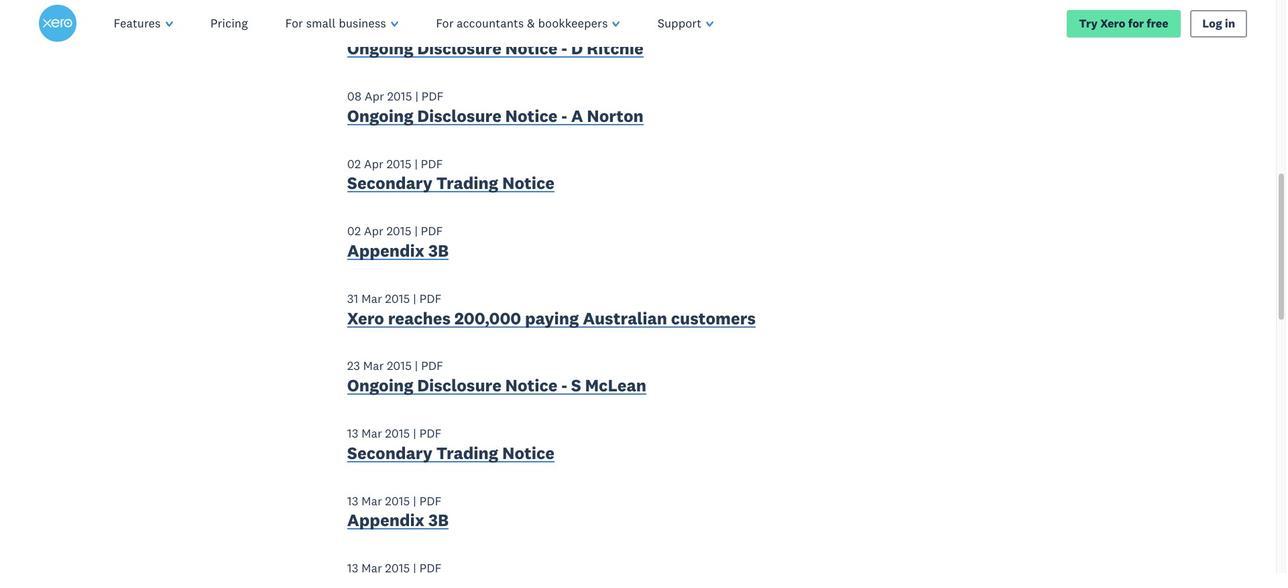 Task type: describe. For each thing, give the bounding box(es) containing it.
xero inside 31 mar 2015 | pdf xero reaches 200,000 paying australian customers
[[347, 308, 384, 329]]

trading for 02 apr 2015 | pdf secondary trading notice
[[436, 173, 498, 194]]

mar for secondary
[[361, 426, 382, 441]]

pdf for 08 apr 2015 | pdf ongoing disclosure notice - a norton
[[422, 89, 444, 104]]

2015 for 23 mar 2015 | pdf ongoing disclosure notice - s mclean
[[387, 358, 412, 374]]

support
[[658, 15, 702, 31]]

2015 for 08 apr 2015
[[387, 21, 412, 36]]

australian
[[583, 308, 667, 329]]

| for 02 apr 2015 | pdf secondary trading notice
[[415, 156, 418, 171]]

reaches
[[388, 308, 451, 329]]

support button
[[639, 0, 733, 47]]

free
[[1147, 16, 1169, 30]]

2015 for 13 mar 2015 | pdf appendix 3b
[[385, 493, 410, 509]]

norton
[[587, 105, 644, 127]]

mar for xero
[[361, 291, 382, 306]]

ongoing disclosure notice - s mclean link
[[347, 375, 646, 400]]

d
[[571, 38, 583, 59]]

23
[[347, 358, 360, 374]]

| for 31 mar 2015 | pdf xero reaches 200,000 paying australian customers
[[413, 291, 416, 306]]

for small business
[[285, 15, 386, 31]]

- for a
[[561, 105, 567, 127]]

&
[[527, 15, 535, 31]]

| for 02 apr 2015 | pdf appendix 3b
[[415, 223, 418, 239]]

apr for appendix
[[364, 223, 384, 239]]

secondary trading notice link for 13 mar 2015 | pdf secondary trading notice
[[347, 443, 555, 467]]

secondary for 02 apr 2015 | pdf secondary trading notice
[[347, 173, 433, 194]]

notice for 02 apr 2015 | pdf secondary trading notice
[[502, 173, 555, 194]]

customers
[[671, 308, 756, 329]]

features button
[[95, 0, 192, 47]]

bookkeepers
[[538, 15, 608, 31]]

small
[[306, 15, 336, 31]]

in
[[1225, 16, 1235, 30]]

13 mar 2015 | pdf appendix 3b
[[347, 493, 449, 531]]

accountants
[[457, 15, 524, 31]]

31
[[347, 291, 358, 306]]

appendix 3b link for 13 mar 2015 | pdf appendix 3b
[[347, 510, 449, 535]]

| for 13 mar 2015 | pdf secondary trading notice
[[413, 426, 416, 441]]

trading for 13 mar 2015 | pdf secondary trading notice
[[436, 443, 498, 464]]

08 for 08 apr 2015 | pdf ongoing disclosure notice - a norton
[[347, 89, 362, 104]]

ritchie
[[587, 38, 644, 59]]

ongoing disclosure notice - a norton link
[[347, 105, 644, 130]]

02 apr 2015 | pdf appendix 3b
[[347, 223, 449, 262]]

3b for 02 apr 2015 | pdf appendix 3b
[[428, 240, 449, 262]]

23 mar 2015 | pdf ongoing disclosure notice - s mclean
[[347, 358, 646, 396]]

pdf for 02 apr 2015 | pdf appendix 3b
[[421, 223, 443, 239]]

2015 for 02 apr 2015 | pdf appendix 3b
[[387, 223, 411, 239]]

notice for 08 apr 2015 | pdf ongoing disclosure notice - a norton
[[505, 105, 558, 127]]

xero homepage image
[[39, 5, 76, 42]]

1 ongoing from the top
[[347, 38, 414, 59]]

appendix 3b link for 02 apr 2015 | pdf appendix 3b
[[347, 240, 449, 265]]

08 for 08 apr 2015
[[347, 21, 362, 36]]

02 for secondary trading notice
[[347, 156, 361, 171]]

3b for 13 mar 2015 | pdf appendix 3b
[[428, 510, 449, 531]]

mar for appendix
[[361, 493, 382, 509]]

xero reaches 200,000 paying australian customers link
[[347, 308, 756, 332]]

pdf for 13 mar 2015 | pdf appendix 3b
[[419, 493, 442, 509]]

for accountants & bookkeepers
[[436, 15, 608, 31]]

ongoing disclosure notice - d ritchie
[[347, 38, 644, 59]]

mclean
[[585, 375, 646, 396]]



Task type: vqa. For each thing, say whether or not it's contained in the screenshot.
Last name text box
no



Task type: locate. For each thing, give the bounding box(es) containing it.
02 inside 02 apr 2015 | pdf secondary trading notice
[[347, 156, 361, 171]]

pdf inside 13 mar 2015 | pdf secondary trading notice
[[419, 426, 442, 441]]

| for 08 apr 2015 | pdf ongoing disclosure notice - a norton
[[415, 89, 418, 104]]

apr for secondary
[[364, 156, 384, 171]]

trading
[[436, 173, 498, 194], [436, 443, 498, 464]]

0 vertical spatial trading
[[436, 173, 498, 194]]

secondary
[[347, 173, 433, 194], [347, 443, 433, 464]]

0 vertical spatial appendix 3b link
[[347, 240, 449, 265]]

apr
[[365, 21, 384, 36], [365, 89, 384, 104], [364, 156, 384, 171], [364, 223, 384, 239]]

02 inside 02 apr 2015 | pdf appendix 3b
[[347, 223, 361, 239]]

08 apr 2015
[[347, 21, 412, 36]]

ongoing for ongoing disclosure notice - a norton
[[347, 105, 414, 127]]

1 horizontal spatial xero
[[1100, 16, 1126, 30]]

| inside 23 mar 2015 | pdf ongoing disclosure notice - s mclean
[[415, 358, 418, 374]]

0 vertical spatial 13
[[347, 426, 358, 441]]

2 trading from the top
[[436, 443, 498, 464]]

notice for 13 mar 2015 | pdf secondary trading notice
[[502, 443, 555, 464]]

2015 inside 31 mar 2015 | pdf xero reaches 200,000 paying australian customers
[[385, 291, 410, 306]]

3b
[[428, 240, 449, 262], [428, 510, 449, 531]]

notice inside 02 apr 2015 | pdf secondary trading notice
[[502, 173, 555, 194]]

08 apr 2015 | pdf ongoing disclosure notice - a norton
[[347, 89, 644, 127]]

2015 for 13 mar 2015 | pdf secondary trading notice
[[385, 426, 410, 441]]

2015 for 08 apr 2015 | pdf ongoing disclosure notice - a norton
[[387, 89, 412, 104]]

- for s
[[561, 375, 567, 396]]

ongoing disclosure notice - d ritchie link
[[347, 38, 644, 62]]

- inside 08 apr 2015 | pdf ongoing disclosure notice - a norton
[[561, 105, 567, 127]]

apr for ongoing
[[365, 89, 384, 104]]

log in link
[[1190, 10, 1248, 37]]

try xero for free link
[[1067, 10, 1181, 37]]

| inside 08 apr 2015 | pdf ongoing disclosure notice - a norton
[[415, 89, 418, 104]]

disclosure inside 08 apr 2015 | pdf ongoing disclosure notice - a norton
[[417, 105, 502, 127]]

13 for appendix 3b
[[347, 493, 358, 509]]

3b inside the 13 mar 2015 | pdf appendix 3b
[[428, 510, 449, 531]]

1 appendix from the top
[[347, 240, 425, 262]]

1 vertical spatial 02
[[347, 223, 361, 239]]

-
[[561, 38, 567, 59], [561, 105, 567, 127], [561, 375, 567, 396]]

| for 23 mar 2015 | pdf ongoing disclosure notice - s mclean
[[415, 358, 418, 374]]

for for for accountants & bookkeepers
[[436, 15, 454, 31]]

pdf for 02 apr 2015 | pdf secondary trading notice
[[421, 156, 443, 171]]

paying
[[525, 308, 579, 329]]

1 vertical spatial -
[[561, 105, 567, 127]]

pdf inside the 13 mar 2015 | pdf appendix 3b
[[419, 493, 442, 509]]

02 for appendix 3b
[[347, 223, 361, 239]]

2 secondary trading notice link from the top
[[347, 443, 555, 467]]

1 vertical spatial xero
[[347, 308, 384, 329]]

2 vertical spatial ongoing
[[347, 375, 414, 396]]

ongoing inside 23 mar 2015 | pdf ongoing disclosure notice - s mclean
[[347, 375, 414, 396]]

2015 for 02 apr 2015 | pdf secondary trading notice
[[387, 156, 411, 171]]

1 vertical spatial ongoing
[[347, 105, 414, 127]]

13
[[347, 426, 358, 441], [347, 493, 358, 509]]

1 horizontal spatial for
[[436, 15, 454, 31]]

ongoing for ongoing disclosure notice - s mclean
[[347, 375, 414, 396]]

mar inside the 13 mar 2015 | pdf appendix 3b
[[361, 493, 382, 509]]

| inside the 13 mar 2015 | pdf appendix 3b
[[413, 493, 416, 509]]

2015 inside the 13 mar 2015 | pdf appendix 3b
[[385, 493, 410, 509]]

secondary up 02 apr 2015 | pdf appendix 3b
[[347, 173, 433, 194]]

mar
[[361, 291, 382, 306], [363, 358, 384, 374], [361, 426, 382, 441], [361, 493, 382, 509]]

for small business button
[[267, 0, 417, 47]]

2 02 from the top
[[347, 223, 361, 239]]

- left d
[[561, 38, 567, 59]]

ongoing inside 08 apr 2015 | pdf ongoing disclosure notice - a norton
[[347, 105, 414, 127]]

13 inside the 13 mar 2015 | pdf appendix 3b
[[347, 493, 358, 509]]

1 08 from the top
[[347, 21, 362, 36]]

appendix for 13 mar 2015 | pdf appendix 3b
[[347, 510, 425, 531]]

notice inside 13 mar 2015 | pdf secondary trading notice
[[502, 443, 555, 464]]

3 disclosure from the top
[[417, 375, 502, 396]]

s
[[571, 375, 581, 396]]

08
[[347, 21, 362, 36], [347, 89, 362, 104]]

| for 13 mar 2015 | pdf appendix 3b
[[413, 493, 416, 509]]

secondary for 13 mar 2015 | pdf secondary trading notice
[[347, 443, 433, 464]]

1 vertical spatial 3b
[[428, 510, 449, 531]]

pdf for 31 mar 2015 | pdf xero reaches 200,000 paying australian customers
[[419, 291, 442, 306]]

apr inside 02 apr 2015 | pdf appendix 3b
[[364, 223, 384, 239]]

2 for from the left
[[436, 15, 454, 31]]

appendix 3b link
[[347, 240, 449, 265], [347, 510, 449, 535]]

0 vertical spatial 3b
[[428, 240, 449, 262]]

1 vertical spatial appendix
[[347, 510, 425, 531]]

disclosure inside 23 mar 2015 | pdf ongoing disclosure notice - s mclean
[[417, 375, 502, 396]]

13 for secondary trading notice
[[347, 426, 358, 441]]

appendix
[[347, 240, 425, 262], [347, 510, 425, 531]]

1 vertical spatial appendix 3b link
[[347, 510, 449, 535]]

| inside 13 mar 2015 | pdf secondary trading notice
[[413, 426, 416, 441]]

secondary inside 02 apr 2015 | pdf secondary trading notice
[[347, 173, 433, 194]]

notice
[[505, 38, 558, 59], [505, 105, 558, 127], [502, 173, 555, 194], [505, 375, 558, 396], [502, 443, 555, 464]]

0 vertical spatial xero
[[1100, 16, 1126, 30]]

1 13 from the top
[[347, 426, 358, 441]]

0 vertical spatial 02
[[347, 156, 361, 171]]

1 trading from the top
[[436, 173, 498, 194]]

disclosure for s
[[417, 375, 502, 396]]

appendix inside 02 apr 2015 | pdf appendix 3b
[[347, 240, 425, 262]]

appendix for 02 apr 2015 | pdf appendix 3b
[[347, 240, 425, 262]]

- left 's'
[[561, 375, 567, 396]]

1 secondary from the top
[[347, 173, 433, 194]]

| inside 02 apr 2015 | pdf secondary trading notice
[[415, 156, 418, 171]]

2015
[[387, 21, 412, 36], [387, 89, 412, 104], [387, 156, 411, 171], [387, 223, 411, 239], [385, 291, 410, 306], [387, 358, 412, 374], [385, 426, 410, 441], [385, 493, 410, 509]]

ongoing
[[347, 38, 414, 59], [347, 105, 414, 127], [347, 375, 414, 396]]

200,000
[[455, 308, 521, 329]]

a
[[571, 105, 583, 127]]

2 ongoing from the top
[[347, 105, 414, 127]]

0 vertical spatial secondary trading notice link
[[347, 173, 555, 197]]

1 3b from the top
[[428, 240, 449, 262]]

business
[[339, 15, 386, 31]]

1 disclosure from the top
[[417, 38, 502, 59]]

appendix inside the 13 mar 2015 | pdf appendix 3b
[[347, 510, 425, 531]]

- left a at the left
[[561, 105, 567, 127]]

for
[[285, 15, 303, 31], [436, 15, 454, 31]]

log in
[[1203, 16, 1235, 30]]

log
[[1203, 16, 1222, 30]]

for accountants & bookkeepers button
[[417, 0, 639, 47]]

2 3b from the top
[[428, 510, 449, 531]]

trading inside 13 mar 2015 | pdf secondary trading notice
[[436, 443, 498, 464]]

secondary trading notice link for 02 apr 2015 | pdf secondary trading notice
[[347, 173, 555, 197]]

0 horizontal spatial for
[[285, 15, 303, 31]]

3 ongoing from the top
[[347, 375, 414, 396]]

2 13 from the top
[[347, 493, 358, 509]]

features
[[114, 15, 161, 31]]

apr inside 08 apr 2015 | pdf ongoing disclosure notice - a norton
[[365, 89, 384, 104]]

disclosure
[[417, 38, 502, 59], [417, 105, 502, 127], [417, 375, 502, 396]]

mar for ongoing
[[363, 358, 384, 374]]

pdf for 23 mar 2015 | pdf ongoing disclosure notice - s mclean
[[421, 358, 443, 374]]

secondary inside 13 mar 2015 | pdf secondary trading notice
[[347, 443, 433, 464]]

02 apr 2015 | pdf secondary trading notice
[[347, 156, 555, 194]]

for
[[1128, 16, 1144, 30]]

trading inside 02 apr 2015 | pdf secondary trading notice
[[436, 173, 498, 194]]

2 secondary from the top
[[347, 443, 433, 464]]

1 appendix 3b link from the top
[[347, 240, 449, 265]]

3b inside 02 apr 2015 | pdf appendix 3b
[[428, 240, 449, 262]]

|
[[415, 89, 418, 104], [415, 156, 418, 171], [415, 223, 418, 239], [413, 291, 416, 306], [415, 358, 418, 374], [413, 426, 416, 441], [413, 493, 416, 509]]

for for for small business
[[285, 15, 303, 31]]

- inside 23 mar 2015 | pdf ongoing disclosure notice - s mclean
[[561, 375, 567, 396]]

xero left for
[[1100, 16, 1126, 30]]

notice inside 23 mar 2015 | pdf ongoing disclosure notice - s mclean
[[505, 375, 558, 396]]

pdf for 13 mar 2015 | pdf secondary trading notice
[[419, 426, 442, 441]]

pdf inside 08 apr 2015 | pdf ongoing disclosure notice - a norton
[[422, 89, 444, 104]]

pricing link
[[192, 0, 267, 47]]

0 vertical spatial 08
[[347, 21, 362, 36]]

disclosure up 13 mar 2015 | pdf secondary trading notice
[[417, 375, 502, 396]]

disclosure up 02 apr 2015 | pdf secondary trading notice
[[417, 105, 502, 127]]

1 vertical spatial disclosure
[[417, 105, 502, 127]]

mar inside 13 mar 2015 | pdf secondary trading notice
[[361, 426, 382, 441]]

0 vertical spatial appendix
[[347, 240, 425, 262]]

3 - from the top
[[561, 375, 567, 396]]

try xero for free
[[1079, 16, 1169, 30]]

pdf inside 23 mar 2015 | pdf ongoing disclosure notice - s mclean
[[421, 358, 443, 374]]

2 vertical spatial -
[[561, 375, 567, 396]]

1 vertical spatial secondary
[[347, 443, 433, 464]]

| inside 31 mar 2015 | pdf xero reaches 200,000 paying australian customers
[[413, 291, 416, 306]]

mar inside 31 mar 2015 | pdf xero reaches 200,000 paying australian customers
[[361, 291, 382, 306]]

1 vertical spatial 08
[[347, 89, 362, 104]]

0 vertical spatial secondary
[[347, 173, 433, 194]]

1 vertical spatial secondary trading notice link
[[347, 443, 555, 467]]

| inside 02 apr 2015 | pdf appendix 3b
[[415, 223, 418, 239]]

2015 inside 13 mar 2015 | pdf secondary trading notice
[[385, 426, 410, 441]]

02
[[347, 156, 361, 171], [347, 223, 361, 239]]

secondary up the 13 mar 2015 | pdf appendix 3b
[[347, 443, 433, 464]]

2 appendix 3b link from the top
[[347, 510, 449, 535]]

1 vertical spatial 13
[[347, 493, 358, 509]]

2 disclosure from the top
[[417, 105, 502, 127]]

0 horizontal spatial xero
[[347, 308, 384, 329]]

mar inside 23 mar 2015 | pdf ongoing disclosure notice - s mclean
[[363, 358, 384, 374]]

disclosure down accountants
[[417, 38, 502, 59]]

2 08 from the top
[[347, 89, 362, 104]]

1 secondary trading notice link from the top
[[347, 173, 555, 197]]

2 vertical spatial disclosure
[[417, 375, 502, 396]]

2015 inside 02 apr 2015 | pdf appendix 3b
[[387, 223, 411, 239]]

13 inside 13 mar 2015 | pdf secondary trading notice
[[347, 426, 358, 441]]

0 vertical spatial ongoing
[[347, 38, 414, 59]]

for left accountants
[[436, 15, 454, 31]]

pdf
[[422, 21, 444, 36], [422, 89, 444, 104], [421, 156, 443, 171], [421, 223, 443, 239], [419, 291, 442, 306], [421, 358, 443, 374], [419, 426, 442, 441], [419, 493, 442, 509]]

notice for 23 mar 2015 | pdf ongoing disclosure notice - s mclean
[[505, 375, 558, 396]]

for left small
[[285, 15, 303, 31]]

0 vertical spatial disclosure
[[417, 38, 502, 59]]

xero down 31
[[347, 308, 384, 329]]

pdf inside 02 apr 2015 | pdf appendix 3b
[[421, 223, 443, 239]]

0 vertical spatial -
[[561, 38, 567, 59]]

08 inside 08 apr 2015 | pdf ongoing disclosure notice - a norton
[[347, 89, 362, 104]]

apr inside 02 apr 2015 | pdf secondary trading notice
[[364, 156, 384, 171]]

pdf inside 02 apr 2015 | pdf secondary trading notice
[[421, 156, 443, 171]]

try
[[1079, 16, 1098, 30]]

notice inside 08 apr 2015 | pdf ongoing disclosure notice - a norton
[[505, 105, 558, 127]]

2015 for 31 mar 2015 | pdf xero reaches 200,000 paying australian customers
[[385, 291, 410, 306]]

xero
[[1100, 16, 1126, 30], [347, 308, 384, 329]]

31 mar 2015 | pdf xero reaches 200,000 paying australian customers
[[347, 291, 756, 329]]

1 02 from the top
[[347, 156, 361, 171]]

1 - from the top
[[561, 38, 567, 59]]

13 mar 2015 | pdf secondary trading notice
[[347, 426, 555, 464]]

pricing
[[210, 15, 248, 31]]

1 vertical spatial trading
[[436, 443, 498, 464]]

pdf inside 31 mar 2015 | pdf xero reaches 200,000 paying australian customers
[[419, 291, 442, 306]]

2015 inside 08 apr 2015 | pdf ongoing disclosure notice - a norton
[[387, 89, 412, 104]]

2015 inside 23 mar 2015 | pdf ongoing disclosure notice - s mclean
[[387, 358, 412, 374]]

2 appendix from the top
[[347, 510, 425, 531]]

1 for from the left
[[285, 15, 303, 31]]

disclosure for a
[[417, 105, 502, 127]]

2015 inside 02 apr 2015 | pdf secondary trading notice
[[387, 156, 411, 171]]

secondary trading notice link
[[347, 173, 555, 197], [347, 443, 555, 467]]

2 - from the top
[[561, 105, 567, 127]]



